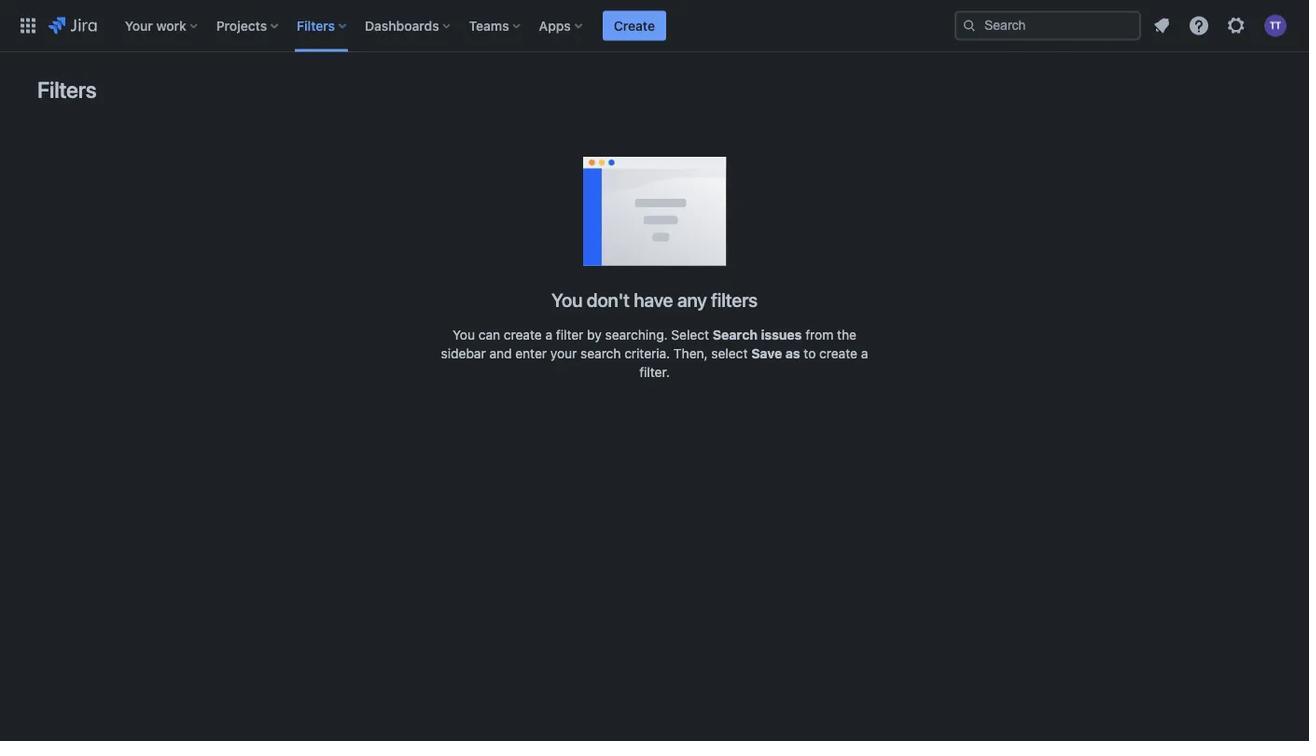 Task type: vqa. For each thing, say whether or not it's contained in the screenshot.
navigate
no



Task type: locate. For each thing, give the bounding box(es) containing it.
don't
[[587, 288, 630, 310]]

filter.
[[640, 365, 670, 380]]

projects
[[216, 18, 267, 33]]

0 vertical spatial a
[[546, 327, 553, 343]]

teams
[[469, 18, 509, 33]]

a left filter
[[546, 327, 553, 343]]

0 horizontal spatial you
[[453, 327, 475, 343]]

search
[[713, 327, 758, 343]]

a right "to"
[[861, 346, 869, 361]]

to create a filter.
[[640, 346, 869, 380]]

filter
[[556, 327, 584, 343]]

select
[[672, 327, 710, 343]]

create
[[504, 327, 542, 343], [820, 346, 858, 361]]

your work
[[125, 18, 186, 33]]

1 vertical spatial filters
[[37, 77, 96, 103]]

save as
[[752, 346, 801, 361]]

create button
[[603, 11, 667, 41]]

dashboards
[[365, 18, 439, 33]]

banner
[[0, 0, 1310, 52]]

0 vertical spatial filters
[[297, 18, 335, 33]]

settings image
[[1226, 14, 1248, 37]]

you up filter
[[552, 288, 583, 310]]

jira image
[[49, 14, 97, 37], [49, 14, 97, 37]]

1 horizontal spatial create
[[820, 346, 858, 361]]

you
[[552, 288, 583, 310], [453, 327, 475, 343]]

a
[[546, 327, 553, 343], [861, 346, 869, 361]]

searching.
[[605, 327, 668, 343]]

your profile and settings image
[[1265, 14, 1287, 37]]

your work button
[[119, 11, 205, 41]]

1 vertical spatial a
[[861, 346, 869, 361]]

filters right projects dropdown button
[[297, 18, 335, 33]]

1 vertical spatial create
[[820, 346, 858, 361]]

filters down appswitcher icon
[[37, 77, 96, 103]]

to
[[804, 346, 816, 361]]

1 horizontal spatial filters
[[297, 18, 335, 33]]

0 vertical spatial you
[[552, 288, 583, 310]]

notifications image
[[1151, 14, 1174, 37]]

sidebar
[[441, 346, 486, 361]]

1 horizontal spatial you
[[552, 288, 583, 310]]

teams button
[[464, 11, 528, 41]]

select
[[712, 346, 748, 361]]

0 horizontal spatial create
[[504, 327, 542, 343]]

you don't have any filters
[[552, 288, 758, 310]]

filters
[[297, 18, 335, 33], [37, 77, 96, 103]]

create down the
[[820, 346, 858, 361]]

1 horizontal spatial a
[[861, 346, 869, 361]]

1 vertical spatial you
[[453, 327, 475, 343]]

any
[[678, 288, 707, 310]]

primary element
[[11, 0, 955, 52]]

you up "sidebar"
[[453, 327, 475, 343]]

filters button
[[291, 11, 354, 41]]

create inside 'to create a filter.'
[[820, 346, 858, 361]]

create up the enter
[[504, 327, 542, 343]]



Task type: describe. For each thing, give the bounding box(es) containing it.
banner containing your work
[[0, 0, 1310, 52]]

enter
[[516, 346, 547, 361]]

you can create a filter by searching. select search issues
[[453, 327, 802, 343]]

0 vertical spatial create
[[504, 327, 542, 343]]

your
[[551, 346, 577, 361]]

you for you don't have any filters
[[552, 288, 583, 310]]

appswitcher icon image
[[17, 14, 39, 37]]

projects button
[[211, 11, 286, 41]]

filters inside dropdown button
[[297, 18, 335, 33]]

then,
[[674, 346, 708, 361]]

0 horizontal spatial a
[[546, 327, 553, 343]]

save
[[752, 346, 783, 361]]

search
[[581, 346, 621, 361]]

as
[[786, 346, 801, 361]]

Search field
[[955, 11, 1142, 41]]

search image
[[963, 18, 977, 33]]

can
[[479, 327, 501, 343]]

help image
[[1188, 14, 1211, 37]]

a inside 'to create a filter.'
[[861, 346, 869, 361]]

apps button
[[534, 11, 590, 41]]

dashboards button
[[360, 11, 458, 41]]

apps
[[539, 18, 571, 33]]

work
[[156, 18, 186, 33]]

your
[[125, 18, 153, 33]]

by
[[587, 327, 602, 343]]

from
[[806, 327, 834, 343]]

you for you can create a filter by searching. select search issues
[[453, 327, 475, 343]]

and
[[490, 346, 512, 361]]

filters
[[712, 288, 758, 310]]

the
[[837, 327, 857, 343]]

from the sidebar and enter your search criteria. then, select
[[441, 327, 857, 361]]

have
[[634, 288, 673, 310]]

create
[[614, 18, 655, 33]]

criteria.
[[625, 346, 670, 361]]

0 horizontal spatial filters
[[37, 77, 96, 103]]

issues
[[761, 327, 802, 343]]



